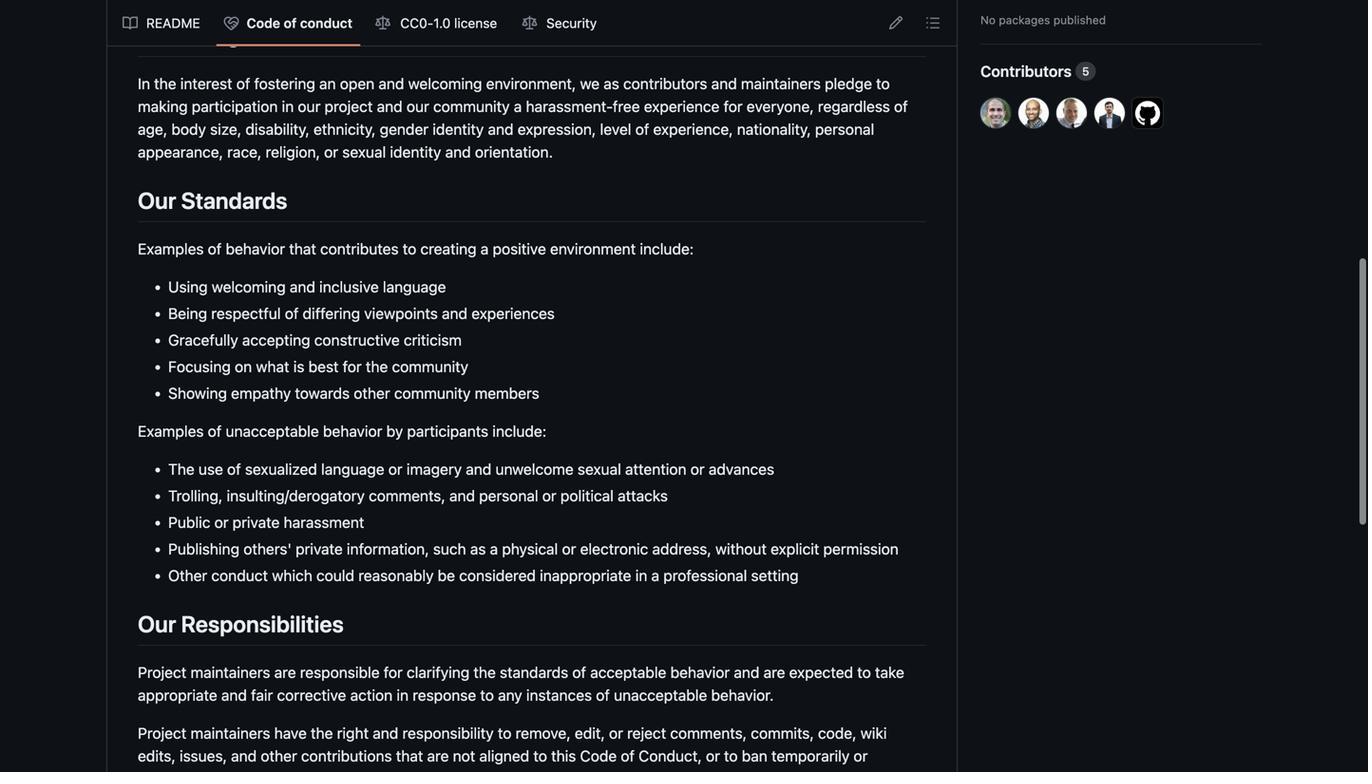 Task type: vqa. For each thing, say whether or not it's contained in the screenshot.
Our Pledge
yes



Task type: locate. For each thing, give the bounding box(es) containing it.
in inside the use of sexualized language or imagery and unwelcome sexual attention or advances trolling, insulting/derogatory comments, and personal or political attacks public or private harassment publishing others' private information, such as a physical or electronic address, without explicit permission other conduct which could reasonably be considered inappropriate in a professional setting
[[636, 567, 648, 585]]

2 vertical spatial maintainers
[[191, 725, 270, 743]]

1 vertical spatial sexual
[[578, 461, 622, 479]]

law image
[[376, 16, 391, 31], [522, 16, 538, 31]]

sexual down ethnicity,
[[343, 143, 386, 161]]

0 vertical spatial examples
[[138, 240, 204, 258]]

0 vertical spatial welcoming
[[408, 74, 482, 92]]

examples for examples of unacceptable behavior by participants include:
[[138, 423, 204, 441]]

include: right environment
[[640, 240, 694, 258]]

and right the open
[[379, 74, 404, 92]]

comments, up threatening,
[[671, 725, 747, 743]]

0 vertical spatial in
[[282, 97, 294, 115]]

0 horizontal spatial unacceptable
[[226, 423, 319, 441]]

1 vertical spatial in
[[636, 567, 648, 585]]

packages
[[999, 13, 1051, 27]]

fostering
[[254, 74, 315, 92]]

1 vertical spatial conduct
[[211, 567, 268, 585]]

that down aligned
[[472, 771, 499, 773]]

2 horizontal spatial behavior
[[671, 664, 730, 682]]

could
[[317, 567, 355, 585]]

code inside project maintainers have the right and responsibility to remove, edit, or reject comments, commits, code, wiki edits, issues, and other contributions that are not aligned to this code of conduct, or to ban temporarily or permanently any contributor for other behaviors that they deem inappropriate, threatening, offensive, or harmful.
[[580, 748, 617, 766]]

code right code of conduct image
[[247, 15, 280, 31]]

2 vertical spatial our
[[138, 611, 176, 638]]

in down the 'electronic'
[[636, 567, 648, 585]]

level
[[600, 120, 632, 138]]

project for edits,
[[138, 725, 187, 743]]

not
[[453, 748, 476, 766]]

other down contributions
[[360, 771, 397, 773]]

the up response
[[474, 664, 496, 682]]

0 horizontal spatial that
[[289, 240, 316, 258]]

comments, inside the use of sexualized language or imagery and unwelcome sexual attention or advances trolling, insulting/derogatory comments, and personal or political attacks public or private harassment publishing others' private information, such as a physical or electronic address, without explicit permission other conduct which could reasonably be considered inappropriate in a professional setting
[[369, 487, 446, 505]]

0 vertical spatial project
[[138, 664, 187, 682]]

of right code of conduct image
[[284, 15, 297, 31]]

0 vertical spatial other
[[354, 385, 390, 403]]

1 horizontal spatial any
[[498, 687, 523, 705]]

maintainers up everyone,
[[741, 74, 821, 92]]

in down fostering
[[282, 97, 294, 115]]

any
[[498, 687, 523, 705], [228, 771, 253, 773]]

pledge
[[825, 74, 873, 92]]

and up criticism
[[442, 305, 468, 323]]

0 vertical spatial identity
[[433, 120, 484, 138]]

as right such
[[470, 540, 486, 558]]

respectful
[[211, 305, 281, 323]]

personal down 'regardless' in the right of the page
[[816, 120, 875, 138]]

0 horizontal spatial conduct
[[211, 567, 268, 585]]

that up behaviors
[[396, 748, 423, 766]]

by
[[387, 423, 403, 441]]

be
[[438, 567, 455, 585]]

1 vertical spatial language
[[321, 461, 385, 479]]

members
[[475, 385, 540, 403]]

0 horizontal spatial our
[[298, 97, 321, 115]]

@hamelsmu image
[[1019, 98, 1049, 128]]

behavior
[[226, 240, 285, 258], [323, 423, 383, 441], [671, 664, 730, 682]]

0 horizontal spatial any
[[228, 771, 253, 773]]

a down address,
[[652, 567, 660, 585]]

examples for examples of behavior that contributes to creating a positive environment include:
[[138, 240, 204, 258]]

other inside using welcoming and inclusive language being respectful of differing viewpoints and experiences gracefully accepting constructive criticism focusing on what is best for the community showing empathy towards other community members
[[354, 385, 390, 403]]

2 vertical spatial that
[[472, 771, 499, 773]]

language for insulting/derogatory
[[321, 461, 385, 479]]

personal inside the use of sexualized language or imagery and unwelcome sexual attention or advances trolling, insulting/derogatory comments, and personal or political attacks public or private harassment publishing others' private information, such as a physical or electronic address, without explicit permission other conduct which could reasonably be considered inappropriate in a professional setting
[[479, 487, 539, 505]]

explicit
[[771, 540, 820, 558]]

maintainers inside project maintainers are responsible for clarifying the standards of acceptable behavior and are expected to take appropriate and fair corrective action in response to any instances of unacceptable behavior.
[[191, 664, 270, 682]]

in inside in the interest of fostering an open and welcoming environment, we as contributors and maintainers pledge to making participation in our project and our community a harassment-free experience for everyone, regardless of age, body size, disability, ethnicity, gender identity and expression, level of experience, nationality, personal appearance, race, religion, or sexual identity and orientation.
[[282, 97, 294, 115]]

identity
[[433, 120, 484, 138], [390, 143, 442, 161]]

2 examples from the top
[[138, 423, 204, 441]]

1 vertical spatial unacceptable
[[614, 687, 708, 705]]

and up 'differing'
[[290, 278, 316, 296]]

community up orientation.
[[434, 97, 510, 115]]

1 vertical spatial project
[[138, 725, 187, 743]]

0 vertical spatial comments,
[[369, 487, 446, 505]]

0 vertical spatial community
[[434, 97, 510, 115]]

1 horizontal spatial as
[[604, 74, 620, 92]]

1 horizontal spatial comments,
[[671, 725, 747, 743]]

a
[[514, 97, 522, 115], [481, 240, 489, 258], [490, 540, 498, 558], [652, 567, 660, 585]]

edit file image
[[889, 15, 904, 30]]

2 project from the top
[[138, 725, 187, 743]]

0 horizontal spatial sexual
[[343, 143, 386, 161]]

or inside in the interest of fostering an open and welcoming environment, we as contributors and maintainers pledge to making participation in our project and our community a harassment-free experience for everyone, regardless of age, body size, disability, ethnicity, gender identity and expression, level of experience, nationality, personal appearance, race, religion, or sexual identity and orientation.
[[324, 143, 339, 161]]

1 our from the left
[[298, 97, 321, 115]]

in right action
[[397, 687, 409, 705]]

private down harassment
[[296, 540, 343, 558]]

law image inside cc0-1.0 license link
[[376, 16, 391, 31]]

1 vertical spatial private
[[296, 540, 343, 558]]

to up deem
[[534, 748, 547, 766]]

are up corrective
[[274, 664, 296, 682]]

experience
[[644, 97, 720, 115]]

are up behaviors
[[427, 748, 449, 766]]

open
[[340, 74, 375, 92]]

0 horizontal spatial comments,
[[369, 487, 446, 505]]

0 horizontal spatial private
[[233, 514, 280, 532]]

1 horizontal spatial are
[[427, 748, 449, 766]]

the left right on the bottom left of the page
[[311, 725, 333, 743]]

1 horizontal spatial personal
[[816, 120, 875, 138]]

sexual up political
[[578, 461, 622, 479]]

public
[[168, 514, 210, 532]]

conduct down others'
[[211, 567, 268, 585]]

1 horizontal spatial sexual
[[578, 461, 622, 479]]

responsibility
[[403, 725, 494, 743]]

maintainers up 'issues,'
[[191, 725, 270, 743]]

for down contributions
[[337, 771, 356, 773]]

welcoming down 1.0
[[408, 74, 482, 92]]

environment
[[550, 240, 636, 258]]

conduct up an on the left of the page
[[300, 15, 353, 31]]

1 examples from the top
[[138, 240, 204, 258]]

welcoming inside in the interest of fostering an open and welcoming environment, we as contributors and maintainers pledge to making participation in our project and our community a harassment-free experience for everyone, regardless of age, body size, disability, ethnicity, gender identity and expression, level of experience, nationality, personal appearance, race, religion, or sexual identity and orientation.
[[408, 74, 482, 92]]

maintainers inside project maintainers have the right and responsibility to remove, edit, or reject comments, commits, code, wiki edits, issues, and other contributions that are not aligned to this code of conduct, or to ban temporarily or permanently any contributor for other behaviors that they deem inappropriate, threatening, offensive, or harmful.
[[191, 725, 270, 743]]

focusing
[[168, 358, 231, 376]]

our up in
[[138, 21, 176, 48]]

remove,
[[516, 725, 571, 743]]

unacceptable down acceptable
[[614, 687, 708, 705]]

sexual inside in the interest of fostering an open and welcoming environment, we as contributors and maintainers pledge to making participation in our project and our community a harassment-free experience for everyone, regardless of age, body size, disability, ethnicity, gender identity and expression, level of experience, nationality, personal appearance, race, religion, or sexual identity and orientation.
[[343, 143, 386, 161]]

0 horizontal spatial in
[[282, 97, 294, 115]]

1.0
[[434, 15, 451, 31]]

others'
[[244, 540, 292, 558]]

0 vertical spatial behavior
[[226, 240, 285, 258]]

sexual inside the use of sexualized language or imagery and unwelcome sexual attention or advances trolling, insulting/derogatory comments, and personal or political attacks public or private harassment publishing others' private information, such as a physical or electronic address, without explicit permission other conduct which could reasonably be considered inappropriate in a professional setting
[[578, 461, 622, 479]]

1 vertical spatial code
[[580, 748, 617, 766]]

1 horizontal spatial law image
[[522, 16, 538, 31]]

body
[[172, 120, 206, 138]]

to up threatening,
[[724, 748, 738, 766]]

inappropriate
[[540, 567, 632, 585]]

any left contributor
[[228, 771, 253, 773]]

project up the appropriate
[[138, 664, 187, 682]]

@gregce image
[[981, 98, 1011, 128]]

to left take at the right bottom of the page
[[858, 664, 872, 682]]

code of conduct link
[[216, 8, 360, 39]]

that left contributes at the left of the page
[[289, 240, 316, 258]]

1 horizontal spatial private
[[296, 540, 343, 558]]

temporarily
[[772, 748, 850, 766]]

0 vertical spatial unacceptable
[[226, 423, 319, 441]]

reasonably
[[359, 567, 434, 585]]

identity right 'gender'
[[433, 120, 484, 138]]

2 our from the top
[[138, 187, 176, 214]]

language inside using welcoming and inclusive language being respectful of differing viewpoints and experiences gracefully accepting constructive criticism focusing on what is best for the community showing empathy towards other community members
[[383, 278, 446, 296]]

of inside the use of sexualized language or imagery and unwelcome sexual attention or advances trolling, insulting/derogatory comments, and personal or political attacks public or private harassment publishing others' private information, such as a physical or electronic address, without explicit permission other conduct which could reasonably be considered inappropriate in a professional setting
[[227, 461, 241, 479]]

or right edit,
[[609, 725, 624, 743]]

the
[[154, 74, 176, 92], [366, 358, 388, 376], [474, 664, 496, 682], [311, 725, 333, 743]]

0 vertical spatial our
[[138, 21, 176, 48]]

our down an on the left of the page
[[298, 97, 321, 115]]

race,
[[227, 143, 262, 161]]

positive
[[493, 240, 546, 258]]

law image for cc0-1.0 license
[[376, 16, 391, 31]]

reject
[[628, 725, 667, 743]]

the inside in the interest of fostering an open and welcoming environment, we as contributors and maintainers pledge to making participation in our project and our community a harassment-free experience for everyone, regardless of age, body size, disability, ethnicity, gender identity and expression, level of experience, nationality, personal appearance, race, religion, or sexual identity and orientation.
[[154, 74, 176, 92]]

language up "viewpoints"
[[383, 278, 446, 296]]

right
[[337, 725, 369, 743]]

project inside project maintainers are responsible for clarifying the standards of acceptable behavior and are expected to take appropriate and fair corrective action in response to any instances of unacceptable behavior.
[[138, 664, 187, 682]]

in inside project maintainers are responsible for clarifying the standards of acceptable behavior and are expected to take appropriate and fair corrective action in response to any instances of unacceptable behavior.
[[397, 687, 409, 705]]

they
[[503, 771, 533, 773]]

to right pledge
[[877, 74, 890, 92]]

maintainers up fair
[[191, 664, 270, 682]]

or down ethnicity,
[[324, 143, 339, 161]]

physical
[[502, 540, 558, 558]]

as inside the use of sexualized language or imagery and unwelcome sexual attention or advances trolling, insulting/derogatory comments, and personal or political attacks public or private harassment publishing others' private information, such as a physical or electronic address, without explicit permission other conduct which could reasonably be considered inappropriate in a professional setting
[[470, 540, 486, 558]]

or right attention
[[691, 461, 705, 479]]

0 horizontal spatial as
[[470, 540, 486, 558]]

such
[[433, 540, 466, 558]]

private
[[233, 514, 280, 532], [296, 540, 343, 558]]

professional
[[664, 567, 748, 585]]

standards
[[500, 664, 569, 682]]

a up considered
[[490, 540, 498, 558]]

0 vertical spatial any
[[498, 687, 523, 705]]

or down 'wiki'
[[854, 748, 868, 766]]

any down standards
[[498, 687, 523, 705]]

1 project from the top
[[138, 664, 187, 682]]

examples up using at the top left of the page
[[138, 240, 204, 258]]

1 vertical spatial our
[[138, 187, 176, 214]]

our down other
[[138, 611, 176, 638]]

1 horizontal spatial our
[[407, 97, 430, 115]]

electronic
[[580, 540, 649, 558]]

0 horizontal spatial personal
[[479, 487, 539, 505]]

of inside using welcoming and inclusive language being respectful of differing viewpoints and experiences gracefully accepting constructive criticism focusing on what is best for the community showing empathy towards other community members
[[285, 305, 299, 323]]

inclusive
[[319, 278, 379, 296]]

instances
[[527, 687, 592, 705]]

1 horizontal spatial unacceptable
[[614, 687, 708, 705]]

of up accepting
[[285, 305, 299, 323]]

of right use
[[227, 461, 241, 479]]

0 vertical spatial sexual
[[343, 143, 386, 161]]

@djedamski image
[[1057, 98, 1088, 128]]

our for our standards
[[138, 187, 176, 214]]

are up behavior.
[[764, 664, 786, 682]]

our for our responsibilities
[[138, 611, 176, 638]]

appearance,
[[138, 143, 223, 161]]

cc0-1.0 license link
[[368, 8, 507, 39]]

our pledge
[[138, 21, 253, 48]]

without
[[716, 540, 767, 558]]

a down environment, on the top
[[514, 97, 522, 115]]

1 horizontal spatial code
[[580, 748, 617, 766]]

code down edit,
[[580, 748, 617, 766]]

attention
[[626, 461, 687, 479]]

identity down 'gender'
[[390, 143, 442, 161]]

1 law image from the left
[[376, 16, 391, 31]]

showing
[[168, 385, 227, 403]]

1 vertical spatial welcoming
[[212, 278, 286, 296]]

our up 'gender'
[[407, 97, 430, 115]]

0 vertical spatial personal
[[816, 120, 875, 138]]

maintainers for project maintainers have the right and responsibility to remove, edit, or reject comments, commits, code, wiki edits, issues, and other contributions that are not aligned to this code of conduct, or to ban temporarily or permanently any contributor for other behaviors that they deem inappropriate, threatening, offensive, or harmful.
[[191, 725, 270, 743]]

our down appearance,
[[138, 187, 176, 214]]

private up others'
[[233, 514, 280, 532]]

as
[[604, 74, 620, 92], [470, 540, 486, 558]]

1 our from the top
[[138, 21, 176, 48]]

language inside the use of sexualized language or imagery and unwelcome sexual attention or advances trolling, insulting/derogatory comments, and personal or political attacks public or private harassment publishing others' private information, such as a physical or electronic address, without explicit permission other conduct which could reasonably be considered inappropriate in a professional setting
[[321, 461, 385, 479]]

2 our from the left
[[407, 97, 430, 115]]

1 vertical spatial that
[[396, 748, 423, 766]]

for up action
[[384, 664, 403, 682]]

1 horizontal spatial in
[[397, 687, 409, 705]]

1 vertical spatial comments,
[[671, 725, 747, 743]]

0 vertical spatial that
[[289, 240, 316, 258]]

of up the inappropriate,
[[621, 748, 635, 766]]

examples
[[138, 240, 204, 258], [138, 423, 204, 441]]

2 horizontal spatial in
[[636, 567, 648, 585]]

list
[[115, 8, 606, 39]]

personal
[[816, 120, 875, 138], [479, 487, 539, 505]]

other up by
[[354, 385, 390, 403]]

aligned
[[480, 748, 530, 766]]

0 horizontal spatial law image
[[376, 16, 391, 31]]

0 vertical spatial maintainers
[[741, 74, 821, 92]]

or
[[324, 143, 339, 161], [389, 461, 403, 479], [691, 461, 705, 479], [543, 487, 557, 505], [214, 514, 229, 532], [562, 540, 576, 558], [609, 725, 624, 743], [706, 748, 720, 766], [854, 748, 868, 766], [837, 771, 852, 773]]

and up orientation.
[[488, 120, 514, 138]]

welcoming up respectful
[[212, 278, 286, 296]]

0 vertical spatial language
[[383, 278, 446, 296]]

behavior left by
[[323, 423, 383, 441]]

law image left security
[[522, 16, 538, 31]]

unacceptable up "sexualized"
[[226, 423, 319, 441]]

for up experience, at the top
[[724, 97, 743, 115]]

the down constructive on the top left of page
[[366, 358, 388, 376]]

permanently
[[138, 771, 224, 773]]

for down constructive on the top left of page
[[343, 358, 362, 376]]

1 vertical spatial maintainers
[[191, 664, 270, 682]]

law image left cc0-
[[376, 16, 391, 31]]

community up participants
[[394, 385, 471, 403]]

of down our standards
[[208, 240, 222, 258]]

0 horizontal spatial welcoming
[[212, 278, 286, 296]]

unwelcome
[[496, 461, 574, 479]]

@github actions[bot] image
[[1133, 98, 1164, 128]]

the inside project maintainers have the right and responsibility to remove, edit, or reject comments, commits, code, wiki edits, issues, and other contributions that are not aligned to this code of conduct, or to ban temporarily or permanently any contributor for other behaviors that they deem inappropriate, threatening, offensive, or harmful.
[[311, 725, 333, 743]]

1 vertical spatial include:
[[493, 423, 547, 441]]

our for our pledge
[[138, 21, 176, 48]]

3 our from the top
[[138, 611, 176, 638]]

project inside project maintainers have the right and responsibility to remove, edit, or reject comments, commits, code, wiki edits, issues, and other contributions that are not aligned to this code of conduct, or to ban temporarily or permanently any contributor for other behaviors that they deem inappropriate, threatening, offensive, or harmful.
[[138, 725, 187, 743]]

to inside in the interest of fostering an open and welcoming environment, we as contributors and maintainers pledge to making participation in our project and our community a harassment-free experience for everyone, regardless of age, body size, disability, ethnicity, gender identity and expression, level of experience, nationality, personal appearance, race, religion, or sexual identity and orientation.
[[877, 74, 890, 92]]

0 vertical spatial conduct
[[300, 15, 353, 31]]

in
[[282, 97, 294, 115], [636, 567, 648, 585], [397, 687, 409, 705]]

constructive
[[314, 331, 400, 349]]

1 vertical spatial any
[[228, 771, 253, 773]]

expression,
[[518, 120, 596, 138]]

fair
[[251, 687, 273, 705]]

for inside using welcoming and inclusive language being respectful of differing viewpoints and experiences gracefully accepting constructive criticism focusing on what is best for the community showing empathy towards other community members
[[343, 358, 362, 376]]

comments, down imagery
[[369, 487, 446, 505]]

2 vertical spatial in
[[397, 687, 409, 705]]

to
[[877, 74, 890, 92], [403, 240, 417, 258], [858, 664, 872, 682], [480, 687, 494, 705], [498, 725, 512, 743], [534, 748, 547, 766], [724, 748, 738, 766]]

1 vertical spatial as
[[470, 540, 486, 558]]

1 vertical spatial personal
[[479, 487, 539, 505]]

other up contributor
[[261, 748, 297, 766]]

0 vertical spatial include:
[[640, 240, 694, 258]]

of up use
[[208, 423, 222, 441]]

2 law image from the left
[[522, 16, 538, 31]]

of right 'regardless' in the right of the page
[[895, 97, 908, 115]]

using
[[168, 278, 208, 296]]

orientation.
[[475, 143, 553, 161]]

0 horizontal spatial code
[[247, 15, 280, 31]]

0 horizontal spatial are
[[274, 664, 296, 682]]

@ashikpaul image
[[1095, 98, 1126, 128]]

differing
[[303, 305, 360, 323]]

contributors
[[981, 62, 1072, 80]]

personal down the unwelcome
[[479, 487, 539, 505]]

edit,
[[575, 725, 605, 743]]

responsibilities
[[181, 611, 344, 638]]

1 horizontal spatial conduct
[[300, 15, 353, 31]]

1 horizontal spatial welcoming
[[408, 74, 482, 92]]

1 horizontal spatial behavior
[[323, 423, 383, 441]]

criticism
[[404, 331, 462, 349]]

language down examples of unacceptable behavior by participants include:
[[321, 461, 385, 479]]

other
[[354, 385, 390, 403], [261, 748, 297, 766], [360, 771, 397, 773]]

law image inside "security" 'link'
[[522, 16, 538, 31]]

2 vertical spatial behavior
[[671, 664, 730, 682]]

experience,
[[654, 120, 734, 138]]

as right we
[[604, 74, 620, 92]]

pledge
[[181, 21, 253, 48]]

code of conduct
[[247, 15, 353, 31]]

unacceptable
[[226, 423, 319, 441], [614, 687, 708, 705]]

and up experience
[[712, 74, 737, 92]]

0 vertical spatial as
[[604, 74, 620, 92]]

0 vertical spatial code
[[247, 15, 280, 31]]

are
[[274, 664, 296, 682], [764, 664, 786, 682], [427, 748, 449, 766]]

behavior down standards
[[226, 240, 285, 258]]

1 vertical spatial examples
[[138, 423, 204, 441]]



Task type: describe. For each thing, give the bounding box(es) containing it.
maintainers for project maintainers are responsible for clarifying the standards of acceptable behavior and are expected to take appropriate and fair corrective action in response to any instances of unacceptable behavior.
[[191, 664, 270, 682]]

acceptable
[[591, 664, 667, 682]]

action
[[350, 687, 393, 705]]

project
[[325, 97, 373, 115]]

the
[[168, 461, 195, 479]]

no packages published
[[981, 13, 1107, 27]]

book image
[[123, 16, 138, 31]]

inappropriate,
[[580, 771, 675, 773]]

the inside project maintainers are responsible for clarifying the standards of acceptable behavior and are expected to take appropriate and fair corrective action in response to any instances of unacceptable behavior.
[[474, 664, 496, 682]]

gender
[[380, 120, 429, 138]]

wiki
[[861, 725, 887, 743]]

edits,
[[138, 748, 176, 766]]

personal inside in the interest of fostering an open and welcoming environment, we as contributors and maintainers pledge to making participation in our project and our community a harassment-free experience for everyone, regardless of age, body size, disability, ethnicity, gender identity and expression, level of experience, nationality, personal appearance, race, religion, or sexual identity and orientation.
[[816, 120, 875, 138]]

examples of unacceptable behavior by participants include:
[[138, 423, 547, 441]]

for inside in the interest of fostering an open and welcoming environment, we as contributors and maintainers pledge to making participation in our project and our community a harassment-free experience for everyone, regardless of age, body size, disability, ethnicity, gender identity and expression, level of experience, nationality, personal appearance, race, religion, or sexual identity and orientation.
[[724, 97, 743, 115]]

the inside using welcoming and inclusive language being respectful of differing viewpoints and experiences gracefully accepting constructive criticism focusing on what is best for the community showing empathy towards other community members
[[366, 358, 388, 376]]

contributes
[[320, 240, 399, 258]]

are inside project maintainers have the right and responsibility to remove, edit, or reject comments, commits, code, wiki edits, issues, and other contributions that are not aligned to this code of conduct, or to ban temporarily or permanently any contributor for other behaviors that they deem inappropriate, threatening, offensive, or harmful.
[[427, 748, 449, 766]]

of up participation on the top left of the page
[[236, 74, 250, 92]]

political
[[561, 487, 614, 505]]

accepting
[[242, 331, 310, 349]]

and left orientation.
[[445, 143, 471, 161]]

and up behavior.
[[734, 664, 760, 682]]

as inside in the interest of fostering an open and welcoming environment, we as contributors and maintainers pledge to making participation in our project and our community a harassment-free experience for everyone, regardless of age, body size, disability, ethnicity, gender identity and expression, level of experience, nationality, personal appearance, race, religion, or sexual identity and orientation.
[[604, 74, 620, 92]]

a left positive
[[481, 240, 489, 258]]

project maintainers have the right and responsibility to remove, edit, or reject comments, commits, code, wiki edits, issues, and other contributions that are not aligned to this code of conduct, or to ban temporarily or permanently any contributor for other behaviors that they deem inappropriate, threatening, offensive, or harmful.
[[138, 725, 912, 773]]

code of conduct image
[[224, 16, 239, 31]]

using welcoming and inclusive language being respectful of differing viewpoints and experiences gracefully accepting constructive criticism focusing on what is best for the community showing empathy towards other community members
[[168, 278, 555, 403]]

conduct inside the use of sexualized language or imagery and unwelcome sexual attention or advances trolling, insulting/derogatory comments, and personal or political attacks public or private harassment publishing others' private information, such as a physical or electronic address, without explicit permission other conduct which could reasonably be considered inappropriate in a professional setting
[[211, 567, 268, 585]]

size,
[[210, 120, 242, 138]]

empathy
[[231, 385, 291, 403]]

cc0-
[[400, 15, 434, 31]]

cc0-1.0 license
[[400, 15, 498, 31]]

maintainers inside in the interest of fostering an open and welcoming environment, we as contributors and maintainers pledge to making participation in our project and our community a harassment-free experience for everyone, regardless of age, body size, disability, ethnicity, gender identity and expression, level of experience, nationality, personal appearance, race, religion, or sexual identity and orientation.
[[741, 74, 821, 92]]

community inside in the interest of fostering an open and welcoming environment, we as contributors and maintainers pledge to making participation in our project and our community a harassment-free experience for everyone, regardless of age, body size, disability, ethnicity, gender identity and expression, level of experience, nationality, personal appearance, race, religion, or sexual identity and orientation.
[[434, 97, 510, 115]]

making
[[138, 97, 188, 115]]

gracefully
[[168, 331, 238, 349]]

or up the inappropriate
[[562, 540, 576, 558]]

creating
[[421, 240, 477, 258]]

2 vertical spatial other
[[360, 771, 397, 773]]

or down "temporarily" on the bottom of page
[[837, 771, 852, 773]]

standards
[[181, 187, 288, 214]]

and right right on the bottom left of the page
[[373, 725, 399, 743]]

participants
[[407, 423, 489, 441]]

other
[[168, 567, 207, 585]]

unacceptable inside project maintainers are responsible for clarifying the standards of acceptable behavior and are expected to take appropriate and fair corrective action in response to any instances of unacceptable behavior.
[[614, 687, 708, 705]]

a inside in the interest of fostering an open and welcoming environment, we as contributors and maintainers pledge to making participation in our project and our community a harassment-free experience for everyone, regardless of age, body size, disability, ethnicity, gender identity and expression, level of experience, nationality, personal appearance, race, religion, or sexual identity and orientation.
[[514, 97, 522, 115]]

law image for security
[[522, 16, 538, 31]]

conduct inside code of conduct link
[[300, 15, 353, 31]]

address,
[[653, 540, 712, 558]]

list containing readme
[[115, 8, 606, 39]]

what
[[256, 358, 290, 376]]

our responsibilities
[[138, 611, 344, 638]]

interest
[[180, 74, 232, 92]]

to right response
[[480, 687, 494, 705]]

project for appropriate
[[138, 664, 187, 682]]

viewpoints
[[364, 305, 438, 323]]

and right imagery
[[466, 461, 492, 479]]

in
[[138, 74, 150, 92]]

readme
[[146, 15, 200, 31]]

to up aligned
[[498, 725, 512, 743]]

an
[[319, 74, 336, 92]]

examples of behavior that contributes to creating a positive environment include:
[[138, 240, 694, 258]]

attacks
[[618, 487, 668, 505]]

and up 'gender'
[[377, 97, 403, 115]]

1 vertical spatial community
[[392, 358, 469, 376]]

1 vertical spatial other
[[261, 748, 297, 766]]

or down by
[[389, 461, 403, 479]]

nationality,
[[737, 120, 812, 138]]

clarifying
[[407, 664, 470, 682]]

expected
[[790, 664, 854, 682]]

code,
[[818, 725, 857, 743]]

code inside code of conduct link
[[247, 15, 280, 31]]

harmful.
[[856, 771, 912, 773]]

or down the unwelcome
[[543, 487, 557, 505]]

commits,
[[751, 725, 815, 743]]

this
[[551, 748, 576, 766]]

0 vertical spatial private
[[233, 514, 280, 532]]

outline image
[[926, 15, 941, 30]]

setting
[[752, 567, 799, 585]]

to left creating
[[403, 240, 417, 258]]

of right level
[[636, 120, 650, 138]]

participation
[[192, 97, 278, 115]]

security link
[[515, 8, 606, 39]]

and left fair
[[221, 687, 247, 705]]

for inside project maintainers are responsible for clarifying the standards of acceptable behavior and are expected to take appropriate and fair corrective action in response to any instances of unacceptable behavior.
[[384, 664, 403, 682]]

environment,
[[486, 74, 576, 92]]

considered
[[459, 567, 536, 585]]

readme link
[[115, 8, 209, 39]]

1 horizontal spatial include:
[[640, 240, 694, 258]]

deem
[[537, 771, 576, 773]]

response
[[413, 687, 476, 705]]

which
[[272, 567, 313, 585]]

issues,
[[180, 748, 227, 766]]

of up instances
[[573, 664, 587, 682]]

1 vertical spatial identity
[[390, 143, 442, 161]]

our standards
[[138, 187, 288, 214]]

harassment-
[[526, 97, 613, 115]]

behavior inside project maintainers are responsible for clarifying the standards of acceptable behavior and are expected to take appropriate and fair corrective action in response to any instances of unacceptable behavior.
[[671, 664, 730, 682]]

comments, inside project maintainers have the right and responsibility to remove, edit, or reject comments, commits, code, wiki edits, issues, and other contributions that are not aligned to this code of conduct, or to ban temporarily or permanently any contributor for other behaviors that they deem inappropriate, threatening, offensive, or harmful.
[[671, 725, 747, 743]]

regardless
[[818, 97, 891, 115]]

ethnicity,
[[314, 120, 376, 138]]

any inside project maintainers are responsible for clarifying the standards of acceptable behavior and are expected to take appropriate and fair corrective action in response to any instances of unacceptable behavior.
[[498, 687, 523, 705]]

and down imagery
[[450, 487, 475, 505]]

of down acceptable
[[596, 687, 610, 705]]

or up threatening,
[[706, 748, 720, 766]]

1 horizontal spatial that
[[396, 748, 423, 766]]

0 horizontal spatial behavior
[[226, 240, 285, 258]]

1 vertical spatial behavior
[[323, 423, 383, 441]]

and right 'issues,'
[[231, 748, 257, 766]]

for inside project maintainers have the right and responsibility to remove, edit, or reject comments, commits, code, wiki edits, issues, and other contributions that are not aligned to this code of conduct, or to ban temporarily or permanently any contributor for other behaviors that they deem inappropriate, threatening, offensive, or harmful.
[[337, 771, 356, 773]]

0 horizontal spatial include:
[[493, 423, 547, 441]]

experiences
[[472, 305, 555, 323]]

security
[[547, 15, 597, 31]]

imagery
[[407, 461, 462, 479]]

responsible
[[300, 664, 380, 682]]

welcoming inside using welcoming and inclusive language being respectful of differing viewpoints and experiences gracefully accepting constructive criticism focusing on what is best for the community showing empathy towards other community members
[[212, 278, 286, 296]]

any inside project maintainers have the right and responsibility to remove, edit, or reject comments, commits, code, wiki edits, issues, and other contributions that are not aligned to this code of conduct, or to ban temporarily or permanently any contributor for other behaviors that they deem inappropriate, threatening, offensive, or harmful.
[[228, 771, 253, 773]]

or up publishing
[[214, 514, 229, 532]]

language for constructive
[[383, 278, 446, 296]]

the use of sexualized language or imagery and unwelcome sexual attention or advances trolling, insulting/derogatory comments, and personal or political attacks public or private harassment publishing others' private information, such as a physical or electronic address, without explicit permission other conduct which could reasonably be considered inappropriate in a professional setting
[[168, 461, 899, 585]]

take
[[876, 664, 905, 682]]

religion,
[[266, 143, 320, 161]]

published
[[1054, 13, 1107, 27]]

conduct,
[[639, 748, 702, 766]]

of inside project maintainers have the right and responsibility to remove, edit, or reject comments, commits, code, wiki edits, issues, and other contributions that are not aligned to this code of conduct, or to ban temporarily or permanently any contributor for other behaviors that they deem inappropriate, threatening, offensive, or harmful.
[[621, 748, 635, 766]]

2 horizontal spatial are
[[764, 664, 786, 682]]

on
[[235, 358, 252, 376]]

contributors
[[624, 74, 708, 92]]

2 vertical spatial community
[[394, 385, 471, 403]]

permission
[[824, 540, 899, 558]]

2 horizontal spatial that
[[472, 771, 499, 773]]

information,
[[347, 540, 429, 558]]

being
[[168, 305, 207, 323]]



